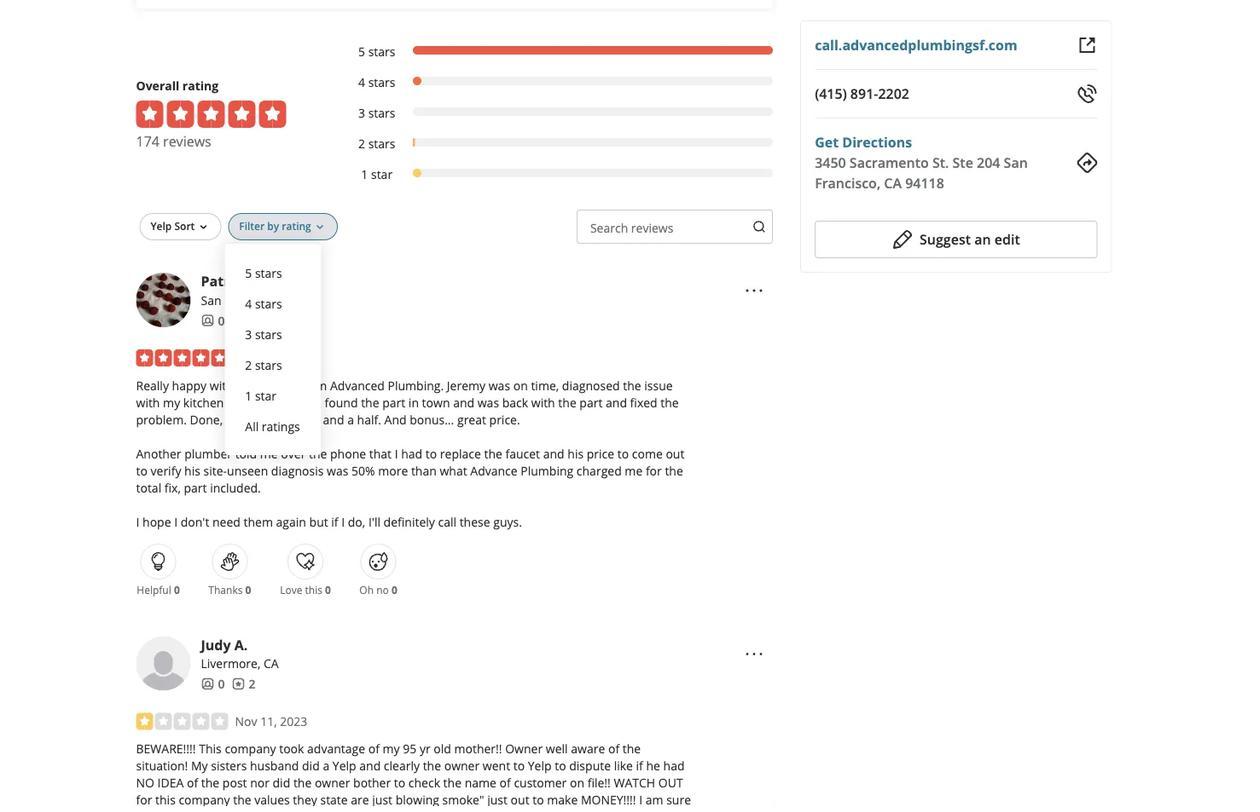 Task type: vqa. For each thing, say whether or not it's contained in the screenshot.
this..." at the bottom of page
no



Task type: locate. For each thing, give the bounding box(es) containing it.
filter reviews by 4 stars rating element
[[341, 73, 773, 90]]

(0 reactions) element
[[174, 583, 180, 597], [245, 583, 251, 597], [325, 583, 331, 597], [391, 583, 397, 597]]

0 vertical spatial 4 stars
[[358, 74, 395, 90]]

1 vertical spatial francisco,
[[225, 292, 280, 308]]

menu image
[[744, 644, 764, 665]]

0 vertical spatial 3 stars
[[358, 104, 395, 121]]

with up kitchen
[[210, 377, 234, 394]]

ca inside patricia o. san francisco, ca
[[283, 292, 298, 308]]

and up bother
[[359, 758, 381, 774]]

out down customer at the bottom
[[511, 792, 529, 808]]

if left he
[[636, 758, 643, 774]]

3 stars for 3 stars button
[[245, 326, 282, 342]]

total
[[136, 480, 161, 496]]

1 vertical spatial an
[[276, 411, 290, 428]]

the down "post"
[[233, 792, 251, 808]]

0 horizontal spatial just
[[372, 792, 392, 808]]

0 vertical spatial me
[[260, 446, 278, 462]]

2 stars
[[358, 135, 395, 151], [245, 357, 282, 373]]

an left edit
[[974, 230, 991, 249]]

for inside beware!!!! this company took advantage of my 95 yr old mother!! owner well aware of the situation! my sisters husband did a yelp and clearly the owner went to yelp to dispute like if he had no idea of the post nor did the owner bother to check the name of customer on file!! watch out for this company the values they state are just blowing smoke" just out to make money!!!! i am s
[[136, 792, 152, 808]]

advantage
[[307, 741, 365, 757]]

1 star for "1 star" "button"
[[245, 388, 276, 404]]

2 just from the left
[[487, 792, 508, 808]]

(0 reactions) element right the no
[[391, 583, 397, 597]]

891-
[[850, 84, 878, 103]]

part inside another plumber told me over the phone that i had to replace the faucet and his price to come out to verify his site-unseen diagnosis was 50% more than what advance plumbing charged me for the total fix, part included.
[[184, 480, 207, 496]]

ca down 'sacramento'
[[884, 174, 902, 192]]

part right fix,
[[184, 480, 207, 496]]

0 vertical spatial a
[[347, 411, 354, 428]]

0 horizontal spatial francisco,
[[225, 292, 280, 308]]

but
[[309, 514, 328, 530]]

(415) 891-2202
[[815, 84, 909, 103]]

1
[[361, 166, 368, 182], [245, 388, 252, 404]]

1 vertical spatial 3
[[245, 326, 252, 342]]

did down the husband
[[273, 775, 290, 792]]

diagnosed
[[562, 377, 620, 394]]

2 for filter reviews by 2 stars rating element
[[358, 135, 365, 151]]

0 vertical spatial 16 friends v2 image
[[201, 314, 215, 328]]

on down dispute
[[570, 775, 584, 792]]

0 vertical spatial had
[[401, 446, 422, 462]]

rating inside dropdown button
[[282, 219, 311, 233]]

1 horizontal spatial rating
[[282, 219, 311, 233]]

had up out
[[663, 758, 685, 774]]

0 horizontal spatial part
[[184, 480, 207, 496]]

2 friends element from the top
[[201, 676, 225, 693]]

his left price
[[568, 446, 584, 462]]

was up "price."
[[477, 394, 499, 411]]

0 horizontal spatial owner
[[315, 775, 350, 792]]

i
[[395, 446, 398, 462], [136, 514, 139, 530], [174, 514, 177, 530], [341, 514, 345, 530], [639, 792, 642, 808]]

174
[[136, 132, 159, 150]]

an
[[974, 230, 991, 249], [276, 411, 290, 428]]

owner up state
[[315, 775, 350, 792]]

issue
[[644, 377, 673, 394]]

filter
[[239, 219, 265, 233]]

a.
[[234, 636, 248, 654]]

(415)
[[815, 84, 847, 103]]

francisco, up 13
[[225, 292, 280, 308]]

was down phone
[[327, 463, 348, 479]]

1 vertical spatial a
[[323, 758, 329, 774]]

0 horizontal spatial if
[[331, 514, 338, 530]]

an inside button
[[974, 230, 991, 249]]

mother!!
[[454, 741, 502, 757]]

star for filter reviews by 1 star rating element
[[371, 166, 392, 182]]

1 horizontal spatial 3
[[358, 104, 365, 121]]

bonus...
[[410, 411, 454, 428]]

1 horizontal spatial on
[[570, 775, 584, 792]]

1 vertical spatial on
[[570, 775, 584, 792]]

had up than
[[401, 446, 422, 462]]

0 vertical spatial was
[[489, 377, 510, 394]]

0 horizontal spatial reviews
[[163, 132, 211, 150]]

need
[[212, 514, 240, 530]]

3 stars
[[358, 104, 395, 121], [245, 326, 282, 342]]

i inside another plumber told me over the phone that i had to replace the faucet and his price to come out to verify his site-unseen diagnosis was 50% more than what advance plumbing charged me for the total fix, part included.
[[395, 446, 398, 462]]

1 horizontal spatial ca
[[283, 292, 298, 308]]

3 stars inside 3 stars button
[[245, 326, 282, 342]]

1 vertical spatial star
[[255, 388, 276, 404]]

no
[[376, 583, 389, 597]]

stars for filter reviews by 5 stars rating element in the top of the page
[[368, 43, 395, 59]]

stars
[[368, 43, 395, 59], [368, 74, 395, 90], [368, 104, 395, 121], [368, 135, 395, 151], [255, 265, 282, 281], [255, 295, 282, 312], [255, 326, 282, 342], [255, 357, 282, 373]]

1 horizontal spatial faucet
[[505, 446, 540, 462]]

0 vertical spatial in
[[408, 394, 419, 411]]

situation!
[[136, 758, 188, 774]]

0 left 13
[[218, 313, 225, 329]]

1 horizontal spatial for
[[646, 463, 662, 479]]

part down the diagnosed
[[580, 394, 603, 411]]

1 horizontal spatial francisco,
[[815, 174, 881, 192]]

the down yr
[[423, 758, 441, 774]]

call.advancedplumbingsf.com
[[815, 36, 1017, 54]]

  text field
[[577, 210, 773, 244]]

24 external link v2 image
[[1077, 35, 1097, 55]]

a inside the really happy with the service from advanced plumbing. jeremy was on time, diagnosed the issue with my kitchen faucet really fast, found the part in town and was back with the part and fixed the problem. done, in under an hour and a half. and bonus... great price.
[[347, 411, 354, 428]]

stars for 3 stars button
[[255, 326, 282, 342]]

reviews right 174
[[163, 132, 211, 150]]

1 vertical spatial 16 friends v2 image
[[201, 678, 215, 692]]

out
[[658, 775, 683, 792]]

part up the and
[[382, 394, 405, 411]]

really happy with the service from advanced plumbing. jeremy was on time, diagnosed the issue with my kitchen faucet really fast, found the part in town and was back with the part and fixed the problem. done, in under an hour and a half. and bonus... great price.
[[136, 377, 679, 428]]

yelp up customer at the bottom
[[528, 758, 552, 774]]

2023 right 1,
[[272, 350, 299, 366]]

plumbing.
[[388, 377, 444, 394]]

a left half.
[[347, 411, 354, 428]]

if right but
[[331, 514, 338, 530]]

5 for filter reviews by 5 stars rating element in the top of the page
[[358, 43, 365, 59]]

of up bother
[[368, 741, 380, 757]]

this right love
[[305, 583, 322, 597]]

ca right the livermore,
[[264, 656, 279, 672]]

2
[[358, 135, 365, 151], [245, 357, 252, 373], [249, 676, 255, 693]]

bother
[[353, 775, 391, 792]]

san right 204
[[1004, 154, 1028, 172]]

by
[[267, 219, 279, 233]]

5 star rating image down overall rating
[[136, 101, 286, 128]]

old
[[434, 741, 451, 757]]

5 star rating image
[[136, 101, 286, 128], [136, 350, 228, 367]]

fast,
[[298, 394, 322, 411]]

out right come
[[666, 446, 685, 462]]

0 vertical spatial an
[[974, 230, 991, 249]]

st.
[[932, 154, 949, 172]]

and up 'plumbing' at the left bottom of page
[[543, 446, 564, 462]]

0 vertical spatial star
[[371, 166, 392, 182]]

i right that
[[395, 446, 398, 462]]

photo of judy a. image
[[136, 637, 191, 691]]

0 vertical spatial 1
[[361, 166, 368, 182]]

ca down 5 stars button
[[283, 292, 298, 308]]

with down really
[[136, 394, 160, 411]]

of down my
[[187, 775, 198, 792]]

0 horizontal spatial 3 stars
[[245, 326, 282, 342]]

2 16 friends v2 image from the top
[[201, 678, 215, 692]]

16 friends v2 image down the 'patricia'
[[201, 314, 215, 328]]

did
[[302, 758, 320, 774], [273, 775, 290, 792]]

to down clearly
[[394, 775, 405, 792]]

san down the 'patricia'
[[201, 292, 221, 308]]

yelp down advantage
[[333, 758, 356, 774]]

1 vertical spatial 1
[[245, 388, 252, 404]]

0 horizontal spatial ca
[[264, 656, 279, 672]]

1 vertical spatial this
[[155, 792, 176, 808]]

0 right helpful
[[174, 583, 180, 597]]

2 stars inside 2 stars button
[[245, 357, 282, 373]]

filter by rating button
[[228, 213, 338, 240]]

an down the really
[[276, 411, 290, 428]]

in
[[408, 394, 419, 411], [226, 411, 236, 428]]

0 horizontal spatial 4
[[245, 295, 252, 312]]

0 vertical spatial on
[[513, 377, 528, 394]]

1 horizontal spatial owner
[[444, 758, 480, 774]]

3 (0 reactions) element from the left
[[325, 583, 331, 597]]

0 vertical spatial reviews
[[163, 132, 211, 150]]

i left do, on the left of page
[[341, 514, 345, 530]]

0 vertical spatial for
[[646, 463, 662, 479]]

all ratings
[[245, 418, 300, 435]]

1 star for filter reviews by 1 star rating element
[[361, 166, 392, 182]]

1 horizontal spatial an
[[974, 230, 991, 249]]

0 horizontal spatial for
[[136, 792, 152, 808]]

i inside beware!!!! this company took advantage of my 95 yr old mother!! owner well aware of the situation! my sisters husband did a yelp and clearly the owner went to yelp to dispute like if he had no idea of the post nor did the owner bother to check the name of customer on file!! watch out for this company the values they state are just blowing smoke" just out to make money!!!! i am s
[[639, 792, 642, 808]]

1 inside filter reviews by 1 star rating element
[[361, 166, 368, 182]]

1 vertical spatial 5
[[245, 265, 252, 281]]

2 vertical spatial ca
[[264, 656, 279, 672]]

the up they
[[293, 775, 312, 792]]

0 horizontal spatial me
[[260, 446, 278, 462]]

a
[[347, 411, 354, 428], [323, 758, 329, 774]]

2 horizontal spatial ca
[[884, 174, 902, 192]]

are
[[351, 792, 369, 808]]

16 review v2 image
[[232, 678, 245, 692]]

0 right thanks
[[245, 583, 251, 597]]

4 inside 4 stars button
[[245, 295, 252, 312]]

5 star rating image up happy
[[136, 350, 228, 367]]

0 horizontal spatial 1
[[245, 388, 252, 404]]

0 horizontal spatial had
[[401, 446, 422, 462]]

0 horizontal spatial 1 star
[[245, 388, 276, 404]]

2 stars inside filter reviews by 2 stars rating element
[[358, 135, 395, 151]]

rating left 16 chevron down v2 icon
[[282, 219, 311, 233]]

was inside another plumber told me over the phone that i had to replace the faucet and his price to come out to verify his site-unseen diagnosis was 50% more than what advance plumbing charged me for the total fix, part included.
[[327, 463, 348, 479]]

2 vertical spatial 2
[[249, 676, 255, 693]]

site-
[[203, 463, 227, 479]]

of
[[368, 741, 380, 757], [608, 741, 619, 757], [187, 775, 198, 792], [500, 775, 511, 792]]

with
[[210, 377, 234, 394], [136, 394, 160, 411], [531, 394, 555, 411]]

5 inside button
[[245, 265, 252, 281]]

on
[[513, 377, 528, 394], [570, 775, 584, 792]]

judy a. link
[[201, 636, 248, 654]]

1 star
[[361, 166, 392, 182], [245, 388, 276, 404]]

1 16 friends v2 image from the top
[[201, 314, 215, 328]]

reviews for 174 reviews
[[163, 132, 211, 150]]

16 friends v2 image
[[201, 314, 215, 328], [201, 678, 215, 692]]

in down plumbing.
[[408, 394, 419, 411]]

found
[[325, 394, 358, 411]]

thanks 0
[[208, 583, 251, 597]]

no
[[136, 775, 154, 792]]

1 star inside "button"
[[245, 388, 276, 404]]

the up smoke"
[[443, 775, 462, 792]]

1 horizontal spatial if
[[636, 758, 643, 774]]

that
[[369, 446, 392, 462]]

1 horizontal spatial 5
[[358, 43, 365, 59]]

money!!!!
[[581, 792, 636, 808]]

an inside the really happy with the service from advanced plumbing. jeremy was on time, diagnosed the issue with my kitchen faucet really fast, found the part in town and was back with the part and fixed the problem. done, in under an hour and a half. and bonus... great price.
[[276, 411, 290, 428]]

stars inside button
[[255, 357, 282, 373]]

1 vertical spatial san
[[201, 292, 221, 308]]

was up "back"
[[489, 377, 510, 394]]

1 horizontal spatial 2 stars
[[358, 135, 395, 151]]

ste
[[953, 154, 973, 172]]

had inside another plumber told me over the phone that i had to replace the faucet and his price to come out to verify his site-unseen diagnosis was 50% more than what advance plumbing charged me for the total fix, part included.
[[401, 446, 422, 462]]

my inside beware!!!! this company took advantage of my 95 yr old mother!! owner well aware of the situation! my sisters husband did a yelp and clearly the owner went to yelp to dispute like if he had no idea of the post nor did the owner bother to check the name of customer on file!! watch out for this company the values they state are just blowing smoke" just out to make money!!!! i am s
[[383, 741, 400, 757]]

watch
[[614, 775, 655, 792]]

2 horizontal spatial yelp
[[528, 758, 552, 774]]

0 vertical spatial out
[[666, 446, 685, 462]]

friends element left 16 review v2 image
[[201, 676, 225, 693]]

just down name
[[487, 792, 508, 808]]

0 horizontal spatial star
[[255, 388, 276, 404]]

1 vertical spatial out
[[511, 792, 529, 808]]

0 vertical spatial 2
[[358, 135, 365, 151]]

1 vertical spatial ca
[[283, 292, 298, 308]]

1 vertical spatial reviews
[[631, 220, 673, 236]]

i'll
[[368, 514, 380, 530]]

5
[[358, 43, 365, 59], [245, 265, 252, 281]]

his
[[568, 446, 584, 462], [184, 463, 200, 479]]

advanced
[[330, 377, 385, 394]]

(0 reactions) element right helpful
[[174, 583, 180, 597]]

just down bother
[[372, 792, 392, 808]]

2 stars button
[[238, 350, 307, 380]]

0 horizontal spatial out
[[511, 792, 529, 808]]

from
[[300, 377, 327, 394]]

dispute
[[569, 758, 611, 774]]

4 for 4 stars button
[[245, 295, 252, 312]]

francisco, down 3450
[[815, 174, 881, 192]]

had inside beware!!!! this company took advantage of my 95 yr old mother!! owner well aware of the situation! my sisters husband did a yelp and clearly the owner went to yelp to dispute like if he had no idea of the post nor did the owner bother to check the name of customer on file!! watch out for this company the values they state are just blowing smoke" just out to make money!!!! i am s
[[663, 758, 685, 774]]

a down advantage
[[323, 758, 329, 774]]

2 vertical spatial was
[[327, 463, 348, 479]]

don't
[[181, 514, 209, 530]]

0 horizontal spatial on
[[513, 377, 528, 394]]

owner down mother!!
[[444, 758, 480, 774]]

this
[[199, 741, 222, 757]]

1 vertical spatial my
[[383, 741, 400, 757]]

0 horizontal spatial his
[[184, 463, 200, 479]]

4 stars inside button
[[245, 295, 282, 312]]

94118
[[905, 174, 944, 192]]

0 horizontal spatial yelp
[[151, 219, 172, 233]]

0 horizontal spatial 5 stars
[[245, 265, 282, 281]]

0 vertical spatial 4
[[358, 74, 365, 90]]

2023 right 11,
[[280, 714, 307, 730]]

11,
[[260, 714, 277, 730]]

0 horizontal spatial in
[[226, 411, 236, 428]]

0 vertical spatial ca
[[884, 174, 902, 192]]

for down come
[[646, 463, 662, 479]]

(0 reactions) element right love
[[325, 583, 331, 597]]

company up 'sisters'
[[225, 741, 276, 757]]

2 inside button
[[245, 357, 252, 373]]

photo of patricia o. image
[[136, 273, 191, 327]]

95
[[403, 741, 417, 757]]

for
[[646, 463, 662, 479], [136, 792, 152, 808]]

3 inside button
[[245, 326, 252, 342]]

i left hope
[[136, 514, 139, 530]]

my
[[163, 394, 180, 411], [383, 741, 400, 757]]

reviews right search
[[631, 220, 673, 236]]

sisters
[[211, 758, 247, 774]]

the down sep
[[237, 377, 255, 394]]

for down the no
[[136, 792, 152, 808]]

0 horizontal spatial rating
[[182, 77, 219, 93]]

0 horizontal spatial 2 stars
[[245, 357, 282, 373]]

0 horizontal spatial 4 stars
[[245, 295, 282, 312]]

0 vertical spatial rating
[[182, 77, 219, 93]]

24 directions v2 image
[[1077, 153, 1097, 173]]

just
[[372, 792, 392, 808], [487, 792, 508, 808]]

reviews element
[[232, 676, 255, 693]]

0 vertical spatial 5 star rating image
[[136, 101, 286, 128]]

5 star rating image for 174 reviews
[[136, 101, 286, 128]]

did down took
[[302, 758, 320, 774]]

1 vertical spatial 2023
[[280, 714, 307, 730]]

16 chevron down v2 image
[[196, 221, 210, 234]]

star
[[371, 166, 392, 182], [255, 388, 276, 404]]

rating right overall
[[182, 77, 219, 93]]

in left all
[[226, 411, 236, 428]]

friends element
[[201, 312, 225, 329], [201, 676, 225, 693]]

friends element down the 'patricia'
[[201, 312, 225, 329]]

half.
[[357, 411, 381, 428]]

0 vertical spatial 3
[[358, 104, 365, 121]]

company down my
[[179, 792, 230, 808]]

phone
[[330, 446, 366, 462]]

5 stars
[[358, 43, 395, 59], [245, 265, 282, 281]]

4 stars
[[358, 74, 395, 90], [245, 295, 282, 312]]

4 inside filter reviews by 4 stars rating element
[[358, 74, 365, 90]]

1 horizontal spatial just
[[487, 792, 508, 808]]

1 5 star rating image from the top
[[136, 101, 286, 128]]

check
[[409, 775, 440, 792]]

1 horizontal spatial a
[[347, 411, 354, 428]]

2 stars for 2 stars button
[[245, 357, 282, 373]]

1 friends element from the top
[[201, 312, 225, 329]]

the up half.
[[361, 394, 379, 411]]

1 horizontal spatial me
[[625, 463, 643, 479]]

0 horizontal spatial did
[[273, 775, 290, 792]]

1 horizontal spatial san
[[1004, 154, 1028, 172]]

0 vertical spatial my
[[163, 394, 180, 411]]

his left site-
[[184, 463, 200, 479]]

1 vertical spatial 4
[[245, 295, 252, 312]]

1 vertical spatial company
[[179, 792, 230, 808]]

3 stars inside filter reviews by 3 stars rating element
[[358, 104, 395, 121]]

this down idea
[[155, 792, 176, 808]]

1 horizontal spatial out
[[666, 446, 685, 462]]

1 just from the left
[[372, 792, 392, 808]]

overall
[[136, 77, 179, 93]]

3 for filter reviews by 3 stars rating element
[[358, 104, 365, 121]]

was
[[489, 377, 510, 394], [477, 394, 499, 411], [327, 463, 348, 479]]

come
[[632, 446, 663, 462]]

0 vertical spatial if
[[331, 514, 338, 530]]

love
[[280, 583, 302, 597]]

1 (0 reactions) element from the left
[[174, 583, 180, 597]]

0 vertical spatial this
[[305, 583, 322, 597]]

1 vertical spatial 5 star rating image
[[136, 350, 228, 367]]

and left "fixed"
[[606, 394, 627, 411]]

yr
[[420, 741, 431, 757]]

0 horizontal spatial 3
[[245, 326, 252, 342]]

2 (0 reactions) element from the left
[[245, 583, 251, 597]]

out inside beware!!!! this company took advantage of my 95 yr old mother!! owner well aware of the situation! my sisters husband did a yelp and clearly the owner went to yelp to dispute like if he had no idea of the post nor did the owner bother to check the name of customer on file!! watch out for this company the values they state are just blowing smoke" just out to make money!!!! i am s
[[511, 792, 529, 808]]

2 5 star rating image from the top
[[136, 350, 228, 367]]

francisco,
[[815, 174, 881, 192], [225, 292, 280, 308]]

yelp left sort
[[151, 219, 172, 233]]

me down come
[[625, 463, 643, 479]]

my left "95"
[[383, 741, 400, 757]]

a inside beware!!!! this company took advantage of my 95 yr old mother!! owner well aware of the situation! my sisters husband did a yelp and clearly the owner went to yelp to dispute like if he had no idea of the post nor did the owner bother to check the name of customer on file!! watch out for this company the values they state are just blowing smoke" just out to make money!!!! i am s
[[323, 758, 329, 774]]

all ratings button
[[238, 411, 307, 442]]

to
[[425, 446, 437, 462], [617, 446, 629, 462], [136, 463, 147, 479], [513, 758, 525, 774], [555, 758, 566, 774], [394, 775, 405, 792], [532, 792, 544, 808]]

stars for 4 stars button
[[255, 295, 282, 312]]

1 inside "1 star" "button"
[[245, 388, 252, 404]]

(0 reactions) element right thanks
[[245, 583, 251, 597]]

and inside beware!!!! this company took advantage of my 95 yr old mother!! owner well aware of the situation! my sisters husband did a yelp and clearly the owner went to yelp to dispute like if he had no idea of the post nor did the owner bother to check the name of customer on file!! watch out for this company the values they state are just blowing smoke" just out to make money!!!! i am s
[[359, 758, 381, 774]]

and inside another plumber told me over the phone that i had to replace the faucet and his price to come out to verify his site-unseen diagnosis was 50% more than what advance plumbing charged me for the total fix, part included.
[[543, 446, 564, 462]]

24 phone v2 image
[[1077, 84, 1097, 104]]

1 vertical spatial 5 stars
[[245, 265, 282, 281]]

star inside "button"
[[255, 388, 276, 404]]

the
[[237, 377, 255, 394], [623, 377, 641, 394], [361, 394, 379, 411], [558, 394, 576, 411], [661, 394, 679, 411], [309, 446, 327, 462], [484, 446, 502, 462], [665, 463, 683, 479], [623, 741, 641, 757], [423, 758, 441, 774], [201, 775, 219, 792], [293, 775, 312, 792], [443, 775, 462, 792], [233, 792, 251, 808]]

menu image
[[744, 281, 764, 301]]

4 (0 reactions) element from the left
[[391, 583, 397, 597]]

stars inside button
[[255, 265, 282, 281]]

5 stars inside button
[[245, 265, 282, 281]]

of down went
[[500, 775, 511, 792]]

my up problem.
[[163, 394, 180, 411]]

to right price
[[617, 446, 629, 462]]

i left am
[[639, 792, 642, 808]]

faucet up under
[[227, 394, 262, 411]]

out
[[666, 446, 685, 462], [511, 792, 529, 808]]

1 horizontal spatial my
[[383, 741, 400, 757]]



Task type: describe. For each thing, give the bounding box(es) containing it.
the up advance
[[484, 446, 502, 462]]

customer
[[514, 775, 567, 792]]

16 friends v2 image for patricia
[[201, 314, 215, 328]]

friends element for judy a.
[[201, 676, 225, 693]]

2 for 2 stars button
[[245, 357, 252, 373]]

stars for filter reviews by 3 stars rating element
[[368, 104, 395, 121]]

problem.
[[136, 411, 187, 428]]

filter reviews by 5 stars rating element
[[341, 43, 773, 60]]

beware!!!!
[[136, 741, 196, 757]]

3 stars for filter reviews by 3 stars rating element
[[358, 104, 395, 121]]

5 stars for 5 stars button
[[245, 265, 282, 281]]

5 for 5 stars button
[[245, 265, 252, 281]]

o.
[[257, 272, 272, 290]]

suggest
[[920, 230, 971, 249]]

204
[[977, 154, 1000, 172]]

this inside beware!!!! this company took advantage of my 95 yr old mother!! owner well aware of the situation! my sisters husband did a yelp and clearly the owner went to yelp to dispute like if he had no idea of the post nor did the owner bother to check the name of customer on file!! watch out for this company the values they state are just blowing smoke" just out to make money!!!! i am s
[[155, 792, 176, 808]]

yelp inside popup button
[[151, 219, 172, 233]]

2 horizontal spatial part
[[580, 394, 603, 411]]

filter reviews by 1 star rating element
[[341, 165, 773, 182]]

price.
[[489, 411, 520, 428]]

star for "1 star" "button"
[[255, 388, 276, 404]]

1 horizontal spatial yelp
[[333, 758, 356, 774]]

stars for filter reviews by 4 stars rating element
[[368, 74, 395, 90]]

helpful 0
[[137, 583, 180, 597]]

2202
[[878, 84, 909, 103]]

went
[[483, 758, 510, 774]]

174 reviews
[[136, 132, 211, 150]]

16 chevron down v2 image
[[313, 221, 327, 234]]

happy
[[172, 377, 207, 394]]

hour
[[293, 411, 320, 428]]

do,
[[348, 514, 365, 530]]

(0 reactions) element for oh no 0
[[391, 583, 397, 597]]

1 for "1 star" "button"
[[245, 388, 252, 404]]

aware
[[571, 741, 605, 757]]

2023 for a.
[[280, 714, 307, 730]]

5 stars button
[[238, 258, 307, 288]]

to up than
[[425, 446, 437, 462]]

0 horizontal spatial with
[[136, 394, 160, 411]]

plumbing
[[521, 463, 573, 479]]

24 pencil v2 image
[[892, 229, 913, 250]]

sort
[[174, 219, 195, 233]]

2 stars for filter reviews by 2 stars rating element
[[358, 135, 395, 151]]

0 left 16 review v2 image
[[218, 676, 225, 693]]

time,
[[531, 377, 559, 394]]

filter reviews by 2 stars rating element
[[341, 135, 773, 152]]

smoke"
[[442, 792, 484, 808]]

(0 reactions) element for thanks 0
[[245, 583, 251, 597]]

if inside beware!!!! this company took advantage of my 95 yr old mother!! owner well aware of the situation! my sisters husband did a yelp and clearly the owner went to yelp to dispute like if he had no idea of the post nor did the owner bother to check the name of customer on file!! watch out for this company the values they state are just blowing smoke" just out to make money!!!! i am s
[[636, 758, 643, 774]]

overall rating
[[136, 77, 219, 93]]

owner
[[505, 741, 543, 757]]

1 vertical spatial his
[[184, 463, 200, 479]]

patricia o. link
[[201, 272, 272, 290]]

(0 reactions) element for love this 0
[[325, 583, 331, 597]]

clearly
[[384, 758, 420, 774]]

the right charged
[[665, 463, 683, 479]]

the up like
[[623, 741, 641, 757]]

san inside 'get directions 3450 sacramento st. ste 204 san francisco, ca 94118'
[[1004, 154, 1028, 172]]

0 vertical spatial his
[[568, 446, 584, 462]]

call
[[438, 514, 456, 530]]

my inside the really happy with the service from advanced plumbing. jeremy was on time, diagnosed the issue with my kitchen faucet really fast, found the part in town and was back with the part and fixed the problem. done, in under an hour and a half. and bonus... great price.
[[163, 394, 180, 411]]

0 right the no
[[391, 583, 397, 597]]

13
[[249, 313, 262, 329]]

kitchen
[[183, 394, 224, 411]]

i right hope
[[174, 514, 177, 530]]

told
[[235, 446, 257, 462]]

suggest an edit
[[920, 230, 1020, 249]]

another plumber told me over the phone that i had to replace the faucet and his price to come out to verify his site-unseen diagnosis was 50% more than what advance plumbing charged me for the total fix, part included.
[[136, 446, 685, 496]]

1 horizontal spatial did
[[302, 758, 320, 774]]

4 stars button
[[238, 288, 307, 319]]

he
[[646, 758, 660, 774]]

really
[[265, 394, 295, 411]]

for inside another plumber told me over the phone that i had to replace the faucet and his price to come out to verify his site-unseen diagnosis was 50% more than what advance plumbing charged me for the total fix, part included.
[[646, 463, 662, 479]]

on inside beware!!!! this company took advantage of my 95 yr old mother!! owner well aware of the situation! my sisters husband did a yelp and clearly the owner went to yelp to dispute like if he had no idea of the post nor did the owner bother to check the name of customer on file!! watch out for this company the values they state are just blowing smoke" just out to make money!!!! i am s
[[570, 775, 584, 792]]

again
[[276, 514, 306, 530]]

livermore,
[[201, 656, 261, 672]]

hope
[[142, 514, 171, 530]]

fixed
[[630, 394, 657, 411]]

guys.
[[493, 514, 522, 530]]

nor
[[250, 775, 269, 792]]

get directions 3450 sacramento st. ste 204 san francisco, ca 94118
[[815, 133, 1028, 192]]

2 horizontal spatial with
[[531, 394, 555, 411]]

ca inside judy a. livermore, ca
[[264, 656, 279, 672]]

my
[[191, 758, 208, 774]]

3450
[[815, 154, 846, 172]]

to down customer at the bottom
[[532, 792, 544, 808]]

filter reviews by 3 stars rating element
[[341, 104, 773, 121]]

suggest an edit button
[[815, 221, 1097, 258]]

jeremy
[[447, 377, 485, 394]]

friends element for patricia o.
[[201, 312, 225, 329]]

0 vertical spatial owner
[[444, 758, 480, 774]]

1 for filter reviews by 1 star rating element
[[361, 166, 368, 182]]

back
[[502, 394, 528, 411]]

4 for filter reviews by 4 stars rating element
[[358, 74, 365, 90]]

i hope i don't need them again but if i do, i'll definitely call these guys.
[[136, 514, 522, 530]]

love this 0
[[280, 583, 331, 597]]

beware!!!! this company took advantage of my 95 yr old mother!! owner well aware of the situation! my sisters husband did a yelp and clearly the owner went to yelp to dispute like if he had no idea of the post nor did the owner bother to check the name of customer on file!! watch out for this company the values they state are just blowing smoke" just out to make money!!!! i am s
[[136, 741, 691, 808]]

more
[[378, 463, 408, 479]]

sep
[[235, 350, 256, 366]]

edit
[[994, 230, 1020, 249]]

unseen
[[227, 463, 268, 479]]

of up like
[[608, 741, 619, 757]]

1 horizontal spatial part
[[382, 394, 405, 411]]

ca inside 'get directions 3450 sacramento st. ste 204 san francisco, ca 94118'
[[884, 174, 902, 192]]

the down time,
[[558, 394, 576, 411]]

and down the found
[[323, 411, 344, 428]]

5 star rating image for sep 1, 2023
[[136, 350, 228, 367]]

the right over
[[309, 446, 327, 462]]

1 horizontal spatial with
[[210, 377, 234, 394]]

1 vertical spatial owner
[[315, 775, 350, 792]]

faucet inside the really happy with the service from advanced plumbing. jeremy was on time, diagnosed the issue with my kitchen faucet really fast, found the part in town and was back with the part and fixed the problem. done, in under an hour and a half. and bonus... great price.
[[227, 394, 262, 411]]

the up "fixed"
[[623, 377, 641, 394]]

search image
[[753, 220, 766, 234]]

stars for 2 stars button
[[255, 357, 282, 373]]

to down owner
[[513, 758, 525, 774]]

16 friends v2 image for judy
[[201, 678, 215, 692]]

stars for 5 stars button
[[255, 265, 282, 281]]

the down issue
[[661, 394, 679, 411]]

san inside patricia o. san francisco, ca
[[201, 292, 221, 308]]

replace
[[440, 446, 481, 462]]

and down the jeremy
[[453, 394, 474, 411]]

5 stars for filter reviews by 5 stars rating element in the top of the page
[[358, 43, 395, 59]]

patricia o. san francisco, ca
[[201, 272, 298, 308]]

4 stars for filter reviews by 4 stars rating element
[[358, 74, 395, 90]]

town
[[422, 394, 450, 411]]

oh no 0
[[359, 583, 397, 597]]

price
[[587, 446, 614, 462]]

francisco, inside 'get directions 3450 sacramento st. ste 204 san francisco, ca 94118'
[[815, 174, 881, 192]]

advance
[[470, 463, 517, 479]]

(0 reactions) element for helpful 0
[[174, 583, 180, 597]]

1 vertical spatial was
[[477, 394, 499, 411]]

0 right love
[[325, 583, 331, 597]]

0 vertical spatial company
[[225, 741, 276, 757]]

francisco, inside patricia o. san francisco, ca
[[225, 292, 280, 308]]

search reviews
[[590, 220, 673, 236]]

plumber
[[184, 446, 232, 462]]

1 horizontal spatial in
[[408, 394, 419, 411]]

to up total
[[136, 463, 147, 479]]

directions
[[842, 133, 912, 151]]

2 inside the reviews element
[[249, 676, 255, 693]]

over
[[281, 446, 306, 462]]

out inside another plumber told me over the phone that i had to replace the faucet and his price to come out to verify his site-unseen diagnosis was 50% more than what advance plumbing charged me for the total fix, part included.
[[666, 446, 685, 462]]

1 vertical spatial did
[[273, 775, 290, 792]]

faucet inside another plumber told me over the phone that i had to replace the faucet and his price to come out to verify his site-unseen diagnosis was 50% more than what advance plumbing charged me for the total fix, part included.
[[505, 446, 540, 462]]

2023 for o.
[[272, 350, 299, 366]]

patricia
[[201, 272, 253, 290]]

state
[[320, 792, 348, 808]]

3 for 3 stars button
[[245, 326, 252, 342]]

get
[[815, 133, 839, 151]]

stars for filter reviews by 2 stars rating element
[[368, 135, 395, 151]]

make
[[547, 792, 578, 808]]

to down well
[[555, 758, 566, 774]]

fix,
[[164, 480, 181, 496]]

4 stars for 4 stars button
[[245, 295, 282, 312]]

the down my
[[201, 775, 219, 792]]

blowing
[[396, 792, 439, 808]]

1 star rating image
[[136, 713, 228, 731]]

these
[[460, 514, 490, 530]]

reviews for search reviews
[[631, 220, 673, 236]]

they
[[293, 792, 317, 808]]

on inside the really happy with the service from advanced plumbing. jeremy was on time, diagnosed the issue with my kitchen faucet really fast, found the part in town and was back with the part and fixed the problem. done, in under an hour and a half. and bonus... great price.
[[513, 377, 528, 394]]



